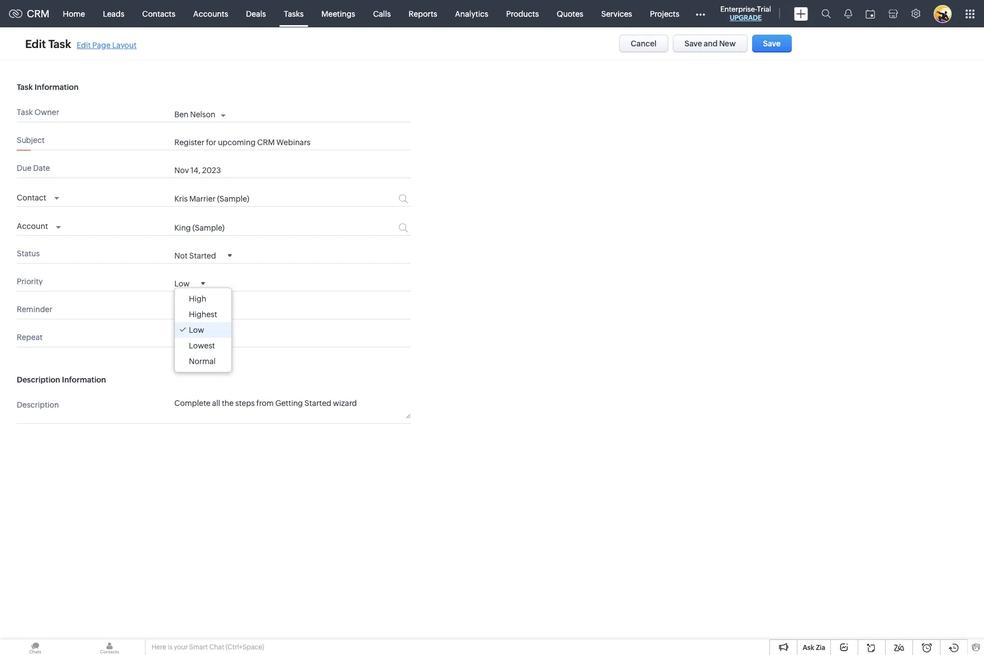 Task type: locate. For each thing, give the bounding box(es) containing it.
enterprise-trial upgrade
[[720, 5, 771, 22]]

contacts link
[[133, 0, 184, 27]]

signals element
[[838, 0, 859, 27]]

products
[[506, 9, 539, 18]]

services
[[601, 9, 632, 18]]

0 vertical spatial information
[[34, 83, 79, 92]]

calendar image
[[866, 9, 875, 18]]

tree
[[175, 288, 231, 372]]

repeat
[[17, 333, 43, 342]]

edit down 'crm'
[[25, 37, 46, 50]]

mmm d, yyyy text field
[[174, 166, 375, 175]]

task for task owner
[[17, 108, 33, 117]]

information for task information
[[34, 83, 79, 92]]

leads link
[[94, 0, 133, 27]]

here
[[151, 644, 166, 652]]

low up lowest
[[189, 326, 204, 335]]

date
[[33, 164, 50, 173]]

description down repeat
[[17, 375, 60, 384]]

due
[[17, 164, 31, 173]]

chat
[[209, 644, 224, 652]]

services link
[[592, 0, 641, 27]]

edit task edit page layout
[[25, 37, 137, 50]]

page
[[92, 41, 111, 49]]

quotes
[[557, 9, 584, 18]]

layout
[[112, 41, 137, 49]]

reminder
[[17, 305, 52, 314]]

Not Started field
[[174, 251, 232, 260]]

create menu element
[[788, 0, 815, 27]]

low
[[174, 279, 190, 288], [189, 326, 204, 335]]

due date
[[17, 164, 50, 173]]

contact
[[17, 193, 46, 202]]

edit
[[25, 37, 46, 50], [77, 41, 91, 49]]

is
[[168, 644, 172, 652]]

trial
[[757, 5, 771, 13]]

1 description from the top
[[17, 375, 60, 384]]

task
[[48, 37, 71, 50], [17, 83, 33, 92], [17, 108, 33, 117]]

highest
[[189, 310, 217, 319]]

2 vertical spatial task
[[17, 108, 33, 117]]

0 vertical spatial task
[[48, 37, 71, 50]]

0 vertical spatial low
[[174, 279, 190, 288]]

description for description information
[[17, 375, 60, 384]]

1 vertical spatial information
[[62, 375, 106, 384]]

1 horizontal spatial edit
[[77, 41, 91, 49]]

task up task owner
[[17, 83, 33, 92]]

Account field
[[17, 219, 61, 232]]

low up high
[[174, 279, 190, 288]]

description for description
[[17, 401, 59, 410]]

ask zia
[[803, 644, 826, 652]]

Contact field
[[17, 190, 59, 204]]

Low field
[[174, 279, 205, 288]]

edit inside edit task edit page layout
[[77, 41, 91, 49]]

0 vertical spatial description
[[17, 375, 60, 384]]

tasks link
[[275, 0, 313, 27]]

account
[[17, 222, 48, 231]]

projects link
[[641, 0, 689, 27]]

tasks
[[284, 9, 304, 18]]

reports
[[409, 9, 437, 18]]

2 description from the top
[[17, 401, 59, 410]]

None text field
[[174, 195, 356, 204], [174, 223, 356, 232], [174, 195, 356, 204], [174, 223, 356, 232]]

task left owner
[[17, 108, 33, 117]]

1 vertical spatial low
[[189, 326, 204, 335]]

None text field
[[174, 138, 411, 147]]

task owner
[[17, 108, 59, 117]]

priority
[[17, 277, 43, 286]]

information
[[34, 83, 79, 92], [62, 375, 106, 384]]

accounts link
[[184, 0, 237, 27]]

description down description information
[[17, 401, 59, 410]]

task down home link
[[48, 37, 71, 50]]

search element
[[815, 0, 838, 27]]

None button
[[619, 35, 669, 53], [673, 35, 748, 53], [752, 35, 792, 53], [619, 35, 669, 53], [673, 35, 748, 53], [752, 35, 792, 53]]

profile element
[[927, 0, 959, 27]]

description
[[17, 375, 60, 384], [17, 401, 59, 410]]

reports link
[[400, 0, 446, 27]]

meetings link
[[313, 0, 364, 27]]

1 vertical spatial description
[[17, 401, 59, 410]]

1 vertical spatial task
[[17, 83, 33, 92]]

edit left page
[[77, 41, 91, 49]]

home
[[63, 9, 85, 18]]



Task type: vqa. For each thing, say whether or not it's contained in the screenshot.
Calls 'link'
yes



Task type: describe. For each thing, give the bounding box(es) containing it.
deals link
[[237, 0, 275, 27]]

contacts
[[142, 9, 175, 18]]

meetings
[[322, 9, 355, 18]]

your
[[174, 644, 188, 652]]

edit page layout link
[[77, 41, 137, 49]]

low inside tree
[[189, 326, 204, 335]]

crm link
[[9, 8, 50, 20]]

Other Modules field
[[689, 5, 713, 23]]

deals
[[246, 9, 266, 18]]

here is your smart chat (ctrl+space)
[[151, 644, 264, 652]]

create menu image
[[794, 7, 808, 20]]

Complete all the steps from Getting Started wizard text field
[[174, 398, 411, 419]]

high
[[189, 294, 206, 303]]

started
[[189, 251, 216, 260]]

home link
[[54, 0, 94, 27]]

profile image
[[934, 5, 952, 23]]

zia
[[816, 644, 826, 652]]

contacts image
[[74, 640, 145, 656]]

enterprise-
[[720, 5, 757, 13]]

task information
[[17, 83, 79, 92]]

description information
[[17, 375, 106, 384]]

products link
[[497, 0, 548, 27]]

crm
[[27, 8, 50, 20]]

information for description information
[[62, 375, 106, 384]]

ben
[[174, 110, 189, 119]]

accounts
[[193, 9, 228, 18]]

smart
[[189, 644, 208, 652]]

search image
[[822, 9, 831, 18]]

ben nelson
[[174, 110, 215, 119]]

lowest
[[189, 341, 215, 350]]

signals image
[[845, 9, 852, 18]]

calls
[[373, 9, 391, 18]]

0 horizontal spatial edit
[[25, 37, 46, 50]]

subject
[[17, 136, 45, 145]]

analytics
[[455, 9, 488, 18]]

upgrade
[[730, 14, 762, 22]]

tree containing high
[[175, 288, 231, 372]]

low inside low field
[[174, 279, 190, 288]]

analytics link
[[446, 0, 497, 27]]

task for task information
[[17, 83, 33, 92]]

ask
[[803, 644, 815, 652]]

not started
[[174, 251, 216, 260]]

projects
[[650, 9, 680, 18]]

nelson
[[190, 110, 215, 119]]

(ctrl+space)
[[226, 644, 264, 652]]

normal
[[189, 357, 216, 366]]

calls link
[[364, 0, 400, 27]]

status
[[17, 249, 40, 258]]

leads
[[103, 9, 124, 18]]

quotes link
[[548, 0, 592, 27]]

owner
[[34, 108, 59, 117]]

chats image
[[0, 640, 70, 656]]

not
[[174, 251, 188, 260]]



